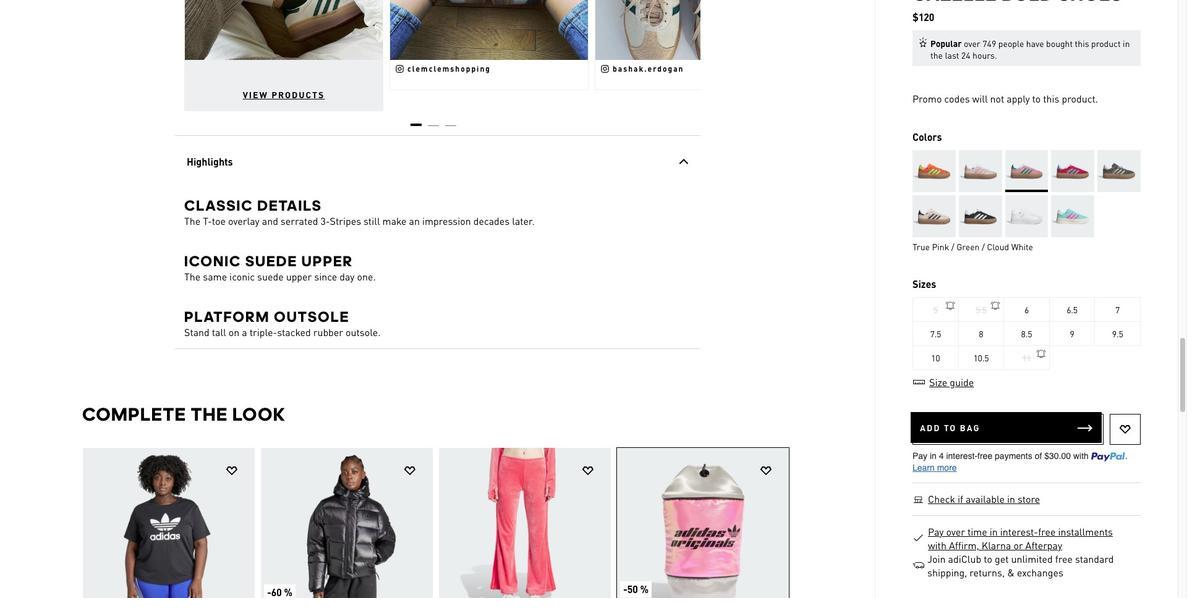 Task type: describe. For each thing, give the bounding box(es) containing it.
platform outsole stand tall on a triple-stacked rubber outsole.
[[184, 308, 380, 339]]

8
[[979, 328, 984, 340]]

installments
[[1058, 526, 1113, 539]]

5 button
[[913, 297, 959, 322]]

24
[[962, 49, 971, 61]]

promo
[[913, 92, 942, 105]]

stand
[[184, 326, 209, 339]]

codes
[[945, 92, 970, 105]]

&
[[1008, 566, 1015, 579]]

-50 % link
[[617, 448, 789, 599]]

the inside classic details the t-toe overlay and serrated 3-stripes still make an impression decades later.
[[184, 215, 200, 228]]

7
[[1116, 304, 1120, 315]]

check if available in store
[[928, 493, 1040, 506]]

badge image
[[919, 36, 931, 48]]

clemclemshopping
[[407, 64, 491, 73]]

classic
[[184, 197, 253, 215]]

6.5
[[1067, 304, 1078, 315]]

popular
[[931, 38, 962, 49]]

serrated
[[280, 215, 318, 228]]

and
[[262, 215, 278, 228]]

8 button
[[959, 322, 1004, 346]]

returns,
[[970, 566, 1005, 579]]

9.5
[[1112, 328, 1123, 340]]

true pink / green / cloud white
[[913, 241, 1033, 252]]

free for interest-
[[1038, 526, 1056, 539]]

in for interest-
[[990, 526, 998, 539]]

product color: grey six / magic beige / cream white image
[[1098, 150, 1141, 192]]

triple-
[[249, 326, 277, 339]]

get
[[995, 553, 1009, 566]]

product color: cloud white / cloud white / cloud white image
[[1005, 195, 1048, 237]]

pink
[[932, 241, 949, 252]]

last
[[945, 49, 959, 61]]

in inside the over 749 people have bought this product in the last 24 hours.
[[1123, 38, 1130, 49]]

true
[[913, 241, 930, 252]]

on
[[228, 326, 239, 339]]

product color: wonder quartz / core black / core black image
[[913, 195, 956, 237]]

platform
[[184, 308, 270, 326]]

join
[[928, 553, 946, 566]]

t-
[[203, 215, 212, 228]]

an
[[409, 215, 420, 228]]

over 749 people have bought this product in the last 24 hours.
[[931, 38, 1130, 61]]

1 vertical spatial this
[[1043, 92, 1060, 105]]

6.5 button
[[1050, 297, 1095, 322]]

complete
[[82, 404, 186, 425]]

arrow right long button
[[762, 517, 793, 548]]

complete the look
[[82, 404, 285, 425]]

7.5 button
[[913, 322, 959, 346]]

adicolor trefoil boxy tee (plus size) image
[[83, 448, 254, 599]]

metamoto mini bucket bag image
[[617, 448, 789, 599]]

product color: true pink / green / cloud white image
[[1005, 150, 1048, 192]]

stripes
[[330, 215, 361, 228]]

iconic
[[229, 270, 255, 283]]

size guide link
[[913, 376, 975, 389]]

available
[[966, 493, 1005, 506]]

product color: active pink / semi blue burst / cloud white image
[[1052, 150, 1095, 192]]

with
[[928, 539, 947, 552]]

10.5
[[974, 352, 989, 364]]

10
[[931, 352, 940, 364]]

%
[[640, 583, 648, 596]]

5
[[934, 304, 938, 315]]

11
[[1022, 352, 1031, 364]]

product color: solar orange / solar green / gum m2 image
[[913, 150, 956, 192]]

pay over time in interest-free installments with affirm, klarna or afterpay link
[[928, 526, 1133, 553]]

suede right iconic at the left of the page
[[257, 270, 283, 283]]

apply
[[1007, 92, 1030, 105]]

klarna
[[982, 539, 1011, 552]]

the inside the over 749 people have bought this product in the last 24 hours.
[[931, 49, 943, 61]]

product.
[[1062, 92, 1098, 105]]

6
[[1025, 304, 1029, 315]]

1 vertical spatial the
[[191, 404, 228, 425]]

outsole
[[274, 308, 349, 326]]

view products
[[242, 89, 325, 100]]

0 vertical spatial to
[[1032, 92, 1041, 105]]

since
[[314, 270, 337, 283]]

upper left since
[[286, 270, 312, 283]]

1 / from the left
[[952, 241, 955, 252]]

add to bag
[[920, 422, 981, 434]]

suede down and
[[245, 252, 297, 270]]

the inside the iconic suede upper the same iconic suede upper since day one.
[[184, 270, 200, 283]]

10.5 button
[[959, 346, 1004, 370]]

2 / from the left
[[982, 241, 985, 252]]

look
[[232, 404, 285, 425]]

free for unlimited
[[1055, 553, 1073, 566]]

product color: flash aqua / lucid pink / cloud white image
[[1052, 195, 1095, 237]]

sizes
[[913, 278, 936, 291]]

guide
[[950, 376, 974, 389]]

store
[[1018, 493, 1040, 506]]

-50 %
[[623, 583, 648, 596]]

check if available in store button
[[928, 493, 1041, 506]]

9.5 button
[[1095, 322, 1141, 346]]

stacked
[[277, 326, 311, 339]]

7.5
[[930, 328, 941, 340]]

product color: core black / cloud white / cloud white image
[[959, 195, 1002, 237]]

7 button
[[1095, 297, 1141, 322]]

5.5
[[976, 304, 987, 315]]

later.
[[512, 215, 535, 228]]

product color: putty mauve / wonder clay / cloud white image
[[959, 150, 1002, 192]]

overlay
[[228, 215, 259, 228]]



Task type: vqa. For each thing, say whether or not it's contained in the screenshot.
right -20 %
no



Task type: locate. For each thing, give the bounding box(es) containing it.
still
[[363, 215, 380, 228]]

unlimited
[[1011, 553, 1053, 566]]

8.5 button
[[1004, 322, 1050, 346]]

/ left cloud
[[982, 241, 985, 252]]

3-
[[320, 215, 330, 228]]

one.
[[357, 270, 376, 283]]

in inside button
[[1007, 493, 1015, 506]]

1 vertical spatial the
[[184, 270, 200, 283]]

the left 'same'
[[184, 270, 200, 283]]

interest-
[[1000, 526, 1038, 539]]

the down popular
[[931, 49, 943, 61]]

will
[[972, 92, 988, 105]]

1 vertical spatial over
[[946, 526, 965, 539]]

1 horizontal spatial this
[[1075, 38, 1089, 49]]

0 horizontal spatial this
[[1043, 92, 1060, 105]]

crushed velvet flared pants image
[[439, 448, 611, 599]]

cloud
[[987, 241, 1009, 252]]

to right apply
[[1032, 92, 1041, 105]]

the left t-
[[184, 215, 200, 228]]

1 vertical spatial free
[[1055, 553, 1073, 566]]

rubber
[[313, 326, 343, 339]]

highlights
[[186, 155, 233, 168]]

join adiclub to get unlimited free standard shipping, returns, & exchanges
[[928, 553, 1114, 579]]

0 vertical spatial the
[[184, 215, 200, 228]]

same
[[203, 270, 227, 283]]

0 vertical spatial the
[[931, 49, 943, 61]]

bought
[[1046, 38, 1073, 49]]

add to bag button
[[911, 412, 1102, 443]]

9 button
[[1050, 322, 1095, 346]]

$120
[[913, 10, 935, 23]]

white
[[1012, 241, 1033, 252]]

product
[[1092, 38, 1121, 49]]

pay over time in interest-free installments with affirm, klarna or afterpay
[[928, 526, 1113, 552]]

free inside the pay over time in interest-free installments with affirm, klarna or afterpay
[[1038, 526, 1056, 539]]

to inside join adiclub to get unlimited free standard shipping, returns, & exchanges
[[984, 553, 993, 566]]

over inside the over 749 people have bought this product in the last 24 hours.
[[964, 38, 981, 49]]

this right the bought on the top
[[1075, 38, 1089, 49]]

10 button
[[913, 346, 959, 370]]

1 vertical spatial to
[[984, 553, 993, 566]]

the
[[931, 49, 943, 61], [191, 404, 228, 425]]

toe
[[212, 215, 225, 228]]

0 vertical spatial free
[[1038, 526, 1056, 539]]

day
[[339, 270, 354, 283]]

in up klarna
[[990, 526, 998, 539]]

promo codes will not apply to this product.
[[913, 92, 1098, 105]]

affirm,
[[949, 539, 979, 552]]

arrow right long image
[[770, 525, 785, 540]]

in inside the pay over time in interest-free installments with affirm, klarna or afterpay
[[990, 526, 998, 539]]

details
[[257, 197, 322, 215]]

0 vertical spatial over
[[964, 38, 981, 49]]

short premium puffer jacket image
[[261, 448, 433, 599]]

free down afterpay
[[1055, 553, 1073, 566]]

bag
[[960, 422, 981, 434]]

size guide
[[929, 376, 974, 389]]

a
[[242, 326, 247, 339]]

over
[[964, 38, 981, 49], [946, 526, 965, 539]]

decades
[[473, 215, 509, 228]]

0 horizontal spatial the
[[191, 404, 228, 425]]

over inside the pay over time in interest-free installments with affirm, klarna or afterpay
[[946, 526, 965, 539]]

over up 24
[[964, 38, 981, 49]]

1 horizontal spatial /
[[982, 241, 985, 252]]

in right 'product'
[[1123, 38, 1130, 49]]

iconic
[[184, 252, 241, 270]]

size
[[929, 376, 948, 389]]

add
[[920, 422, 941, 434]]

over up affirm,
[[946, 526, 965, 539]]

view products list
[[147, 0, 794, 111]]

classic details the t-toe overlay and serrated 3-stripes still make an impression decades later.
[[184, 197, 535, 228]]

to up returns,
[[984, 553, 993, 566]]

have
[[1026, 38, 1044, 49]]

pay
[[928, 526, 944, 539]]

0 horizontal spatial in
[[990, 526, 998, 539]]

50
[[627, 583, 638, 596]]

0 vertical spatial this
[[1075, 38, 1089, 49]]

not
[[990, 92, 1005, 105]]

standard
[[1075, 553, 1114, 566]]

afterpay
[[1026, 539, 1062, 552]]

upper down 3-
[[301, 252, 353, 270]]

0 horizontal spatial /
[[952, 241, 955, 252]]

bashak.erdogan
[[613, 64, 684, 73]]

upper
[[301, 252, 353, 270], [286, 270, 312, 283]]

749
[[983, 38, 996, 49]]

free inside join adiclub to get unlimited free standard shipping, returns, & exchanges
[[1055, 553, 1073, 566]]

free up afterpay
[[1038, 526, 1056, 539]]

1 horizontal spatial to
[[1032, 92, 1041, 105]]

people
[[999, 38, 1024, 49]]

1 horizontal spatial the
[[931, 49, 943, 61]]

5.5 button
[[959, 297, 1004, 322]]

/ right pink
[[952, 241, 955, 252]]

-50 % list
[[82, 448, 793, 599]]

this left product.
[[1043, 92, 1060, 105]]

in for store
[[1007, 493, 1015, 506]]

/
[[952, 241, 955, 252], [982, 241, 985, 252]]

2 horizontal spatial in
[[1123, 38, 1130, 49]]

1 vertical spatial in
[[1007, 493, 1015, 506]]

this inside the over 749 people have bought this product in the last 24 hours.
[[1075, 38, 1089, 49]]

if
[[958, 493, 964, 506]]

0 horizontal spatial to
[[984, 553, 993, 566]]

2 vertical spatial in
[[990, 526, 998, 539]]

0 vertical spatial in
[[1123, 38, 1130, 49]]

exchanges
[[1017, 566, 1064, 579]]

iconic suede upper the same iconic suede upper since day one.
[[184, 252, 376, 283]]

impression
[[422, 215, 471, 228]]

highlights button
[[175, 136, 700, 188]]

1 the from the top
[[184, 215, 200, 228]]

suede
[[245, 252, 297, 270], [257, 270, 283, 283]]

this
[[1075, 38, 1089, 49], [1043, 92, 1060, 105]]

hours.
[[973, 49, 997, 61]]

colors
[[913, 130, 942, 143]]

green
[[957, 241, 980, 252]]

tall
[[212, 326, 226, 339]]

to
[[1032, 92, 1041, 105], [984, 553, 993, 566]]

2 the from the top
[[184, 270, 200, 283]]

11 button
[[1004, 346, 1050, 370]]

6 button
[[1004, 297, 1050, 322]]

1 horizontal spatial in
[[1007, 493, 1015, 506]]

the left 'look'
[[191, 404, 228, 425]]

outsole.
[[345, 326, 380, 339]]

time
[[968, 526, 987, 539]]

in left store
[[1007, 493, 1015, 506]]



